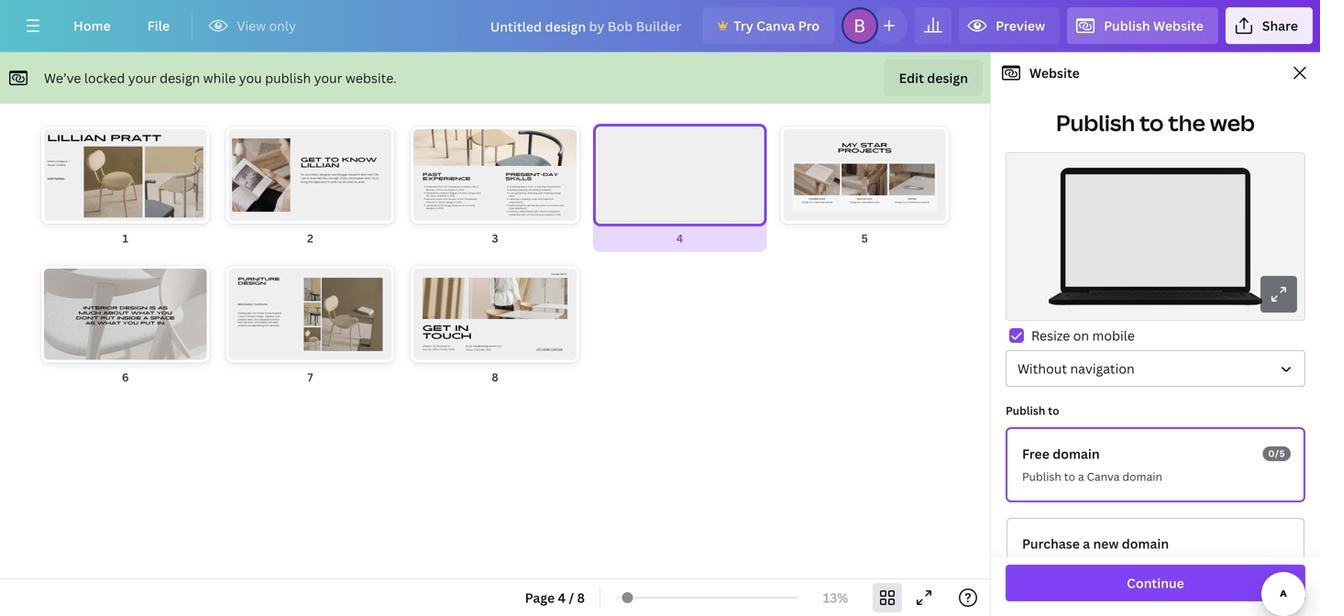 Task type: describe. For each thing, give the bounding box(es) containing it.
0 horizontal spatial fine
[[231, 236, 250, 252]]

lillian pratt
[[47, 132, 162, 143]]

projects
[[838, 147, 892, 154]]

main menu bar
[[0, 0, 1321, 52]]

custom
[[238, 315, 246, 318]]

1 horizontal spatial same
[[431, 195, 437, 198]]

0 horizontal spatial studio
[[293, 309, 324, 325]]

preview button
[[960, 7, 1061, 44]]

1 vertical spatial in-
[[358, 309, 372, 325]]

furniture design
[[238, 277, 280, 286]]

hello@reallygreatsite.com
[[474, 345, 502, 348]]

domain inside "button"
[[1123, 535, 1170, 553]]

123
[[433, 345, 437, 348]]

lillian pratt
[[552, 272, 568, 276]]

0 horizontal spatial adhering
[[510, 198, 519, 201]]

based
[[349, 173, 357, 177]]

1 vertical spatial time
[[252, 280, 274, 296]]

1 horizontal spatial clients
[[704, 338, 736, 354]]

1 horizontal spatial teacher
[[449, 198, 457, 201]]

0 horizontal spatial codes
[[532, 198, 538, 201]]

0 vertical spatial 4
[[677, 231, 684, 246]]

1 horizontal spatial master's
[[441, 191, 449, 195]]

share button
[[1226, 7, 1314, 44]]

publish for publish website
[[1105, 17, 1151, 34]]

1 vertical spatial joined
[[172, 309, 205, 325]]

1 horizontal spatial bachelor
[[427, 188, 436, 192]]

minimalist comforts working with the amber house required custom furniture design. together, their creative team and i designed furniture that was both comfortable and sleek, perfectly encapsulating their aesthetic.
[[238, 302, 282, 328]]

1 horizontal spatial house
[[469, 204, 476, 207]]

0 vertical spatial graduated from the trempleway academy with a bachelor of fine arts degree in 2020 obtained my master's degree in interior design from the same academy in 2022 became a part-time teacher at the trempleway institute for interior design in 2023 joined the dxcb design studio as an in-house designer in 2023
[[427, 185, 481, 210]]

0 horizontal spatial 8
[[492, 370, 499, 385]]

1 horizontal spatial present-
[[547, 160, 721, 183]]

(123)
[[475, 348, 480, 352]]

1 horizontal spatial residential
[[563, 352, 614, 368]]

0 horizontal spatial past
[[155, 160, 245, 183]]

city.
[[374, 173, 380, 177]]

1 horizontal spatial experience
[[423, 176, 471, 181]]

a inside "interior design is as much about what you don't put inside a space as what you put in."
[[143, 315, 148, 320]]

team
[[248, 318, 253, 322]]

1 horizontal spatial time
[[444, 198, 448, 201]]

1 vertical spatial editing
[[676, 236, 710, 252]]

frucinni
[[908, 198, 917, 200]]

house
[[265, 312, 272, 315]]

love
[[311, 176, 316, 181]]

1 vertical spatial conceptualizing,
[[563, 250, 645, 266]]

2 your from the left
[[314, 69, 343, 87]]

without navigation
[[1018, 360, 1135, 377]]

1 vertical spatial codes
[[666, 280, 697, 296]]

1 vertical spatial website
[[1030, 64, 1080, 82]]

0/5
[[1269, 448, 1286, 460]]

1 vertical spatial blueprints
[[713, 236, 762, 252]]

about
[[103, 310, 129, 315]]

1 horizontal spatial you
[[157, 310, 172, 315]]

1 vertical spatial an
[[463, 204, 465, 207]]

13% button
[[806, 583, 866, 613]]

interior inside "interior design is as much about what you don't put inside a space as what you put in."
[[83, 305, 118, 310]]

0 vertical spatial fine
[[439, 188, 443, 192]]

city,
[[428, 348, 432, 352]]

get for get in touch
[[423, 323, 452, 333]]

1 vertical spatial or
[[682, 221, 692, 237]]

0 horizontal spatial reading,
[[510, 188, 519, 192]]

publish website button
[[1068, 7, 1219, 44]]

try canva pro button
[[703, 7, 835, 44]]

a inside purchase a new domain "button"
[[1084, 535, 1091, 553]]

0 vertical spatial large
[[510, 207, 515, 210]]

together
[[551, 348, 563, 352]]

canva inside button
[[757, 17, 796, 34]]

1 horizontal spatial arts
[[444, 188, 448, 192]]

both inside minimalist comforts working with the amber house required custom furniture design. together, their creative team and i designed furniture that was both comfortable and sleek, perfectly encapsulating their aesthetic.
[[248, 321, 253, 325]]

2
[[307, 231, 313, 246]]

13%
[[824, 589, 849, 607]]

minimalism
[[349, 176, 364, 181]]

1 vertical spatial assessing space, room, or builiding requirements reading, drawing, and editing blueprints conceptualizing, sketching, and rendering design plans adhering to building codes and inspection requirements determining the optimal placement of furniture and large appliances working collaboratively with clients to bring their residential and commercial space dreams to life
[[563, 221, 819, 368]]

web
[[1211, 108, 1256, 138]]

home link
[[59, 7, 125, 44]]

new
[[361, 173, 367, 177]]

file button
[[133, 7, 185, 44]]

mobile
[[1093, 327, 1136, 344]]

preview
[[996, 17, 1046, 34]]

1 horizontal spatial canva
[[1088, 469, 1120, 484]]

life inside i'm an interior designer and blogger based in new york city. i am in love with the concept of zen minimalism and i try to bring this approach to both my life and my work.
[[343, 180, 347, 185]]

email:
[[466, 345, 473, 348]]

on
[[1074, 327, 1090, 344]]

i inside minimalist comforts working with the amber house required custom furniture design. together, their creative team and i designed furniture that was both comfortable and sleek, perfectly encapsulating their aesthetic.
[[259, 318, 259, 322]]

1 vertical spatial builiding
[[695, 221, 737, 237]]

1 vertical spatial bring
[[550, 210, 555, 213]]

1 vertical spatial academy
[[222, 265, 269, 281]]

0 horizontal spatial blueprints
[[542, 188, 552, 192]]

sleek,
[[273, 321, 279, 325]]

interior designer + visual creative
[[47, 160, 70, 167]]

get for get to know lillian
[[301, 156, 322, 163]]

1
[[123, 231, 128, 246]]

0 vertical spatial plans
[[510, 195, 516, 198]]

0 horizontal spatial teacher
[[277, 280, 315, 296]]

0 horizontal spatial optimal
[[527, 204, 535, 207]]

0 vertical spatial or
[[535, 185, 537, 189]]

1 vertical spatial lillian
[[552, 272, 560, 276]]

publish for publish to a canva domain
[[1023, 469, 1062, 484]]

1 horizontal spatial space,
[[615, 221, 648, 237]]

0 horizontal spatial part-
[[225, 280, 252, 296]]

0 horizontal spatial day
[[543, 172, 559, 177]]

0 vertical spatial assessing space, room, or builiding requirements reading, drawing, and editing blueprints conceptualizing, sketching, and rendering design plans adhering to building codes and inspection requirements determining the optimal placement of furniture and large appliances working collaboratively with clients to bring their residential and commercial space dreams to life
[[510, 185, 564, 217]]

design inside main "menu bar"
[[545, 18, 586, 35]]

1 vertical spatial obtained
[[172, 250, 218, 266]]

0 horizontal spatial builiding
[[538, 185, 547, 189]]

was
[[243, 321, 248, 325]]

perfectly
[[238, 324, 248, 328]]

continue
[[1128, 575, 1185, 592]]

hotel
[[874, 201, 880, 205]]

1 horizontal spatial appliances
[[592, 323, 647, 339]]

pratt
[[561, 272, 568, 276]]

0 vertical spatial commercial
[[526, 213, 539, 217]]

0 horizontal spatial sketching,
[[528, 191, 538, 195]]

0 vertical spatial inspection
[[544, 198, 554, 201]]

comfortable
[[254, 321, 267, 325]]

continue button
[[1006, 565, 1306, 602]]

1 vertical spatial institute
[[172, 294, 210, 310]]

the inside i'm an interior designer and blogger based in new york city. i am in love with the concept of zen minimalism and i try to bring this approach to both my life and my work.
[[323, 176, 327, 181]]

st.
[[449, 345, 451, 348]]

1 horizontal spatial part-
[[438, 198, 444, 201]]

2 vertical spatial you
[[123, 321, 139, 325]]

concept
[[328, 176, 339, 181]]

we've
[[44, 69, 81, 87]]

without
[[1018, 360, 1068, 377]]

0 vertical spatial studio
[[452, 204, 459, 207]]

0 vertical spatial conceptualizing,
[[510, 191, 527, 195]]

restaurant
[[909, 201, 920, 205]]

456
[[481, 348, 485, 352]]

1 horizontal spatial space
[[539, 213, 546, 217]]

0 vertical spatial 2020
[[459, 188, 465, 192]]

0 horizontal spatial clients
[[540, 210, 546, 213]]

8 inside button
[[577, 589, 585, 607]]

approach
[[314, 180, 327, 185]]

this
[[309, 180, 313, 185]]

0 horizontal spatial master's
[[239, 250, 279, 266]]

0 horizontal spatial dxcb
[[227, 309, 253, 325]]

purchase
[[1023, 535, 1080, 553]]

phone:
[[466, 348, 474, 352]]

page 4 / 8 button
[[518, 583, 593, 613]]

website.
[[346, 69, 397, 87]]

design.
[[257, 315, 264, 318]]

design inside furniture design
[[238, 281, 266, 286]]

file
[[147, 17, 170, 34]]

1 horizontal spatial determining
[[563, 309, 623, 325]]

1 vertical spatial at
[[318, 280, 328, 296]]

1 horizontal spatial institute
[[427, 201, 435, 204]]

get in touch
[[423, 323, 472, 340]]

1 vertical spatial dreams
[[736, 352, 775, 368]]

1 horizontal spatial graduated
[[427, 185, 438, 189]]

let's work together address: 123 anywhere st. any city, state, country 12345 phone: (123) 456 7890 email: hello@reallygreatsite.com
[[423, 345, 563, 352]]

1 horizontal spatial 2022
[[450, 195, 456, 198]]

1 horizontal spatial dxcb
[[438, 204, 444, 207]]

1 vertical spatial academy
[[337, 221, 385, 237]]

bar
[[926, 201, 930, 205]]

try
[[372, 176, 376, 181]]

visual
[[47, 163, 55, 167]]

try canva pro
[[734, 17, 820, 34]]

am
[[303, 176, 307, 181]]

my star projects
[[838, 141, 892, 154]]

working inside minimalist comforts working with the amber house required custom furniture design. together, their creative team and i designed furniture that was both comfortable and sleek, perfectly encapsulating their aesthetic.
[[238, 312, 247, 315]]

amber
[[813, 198, 819, 200]]

2 vertical spatial bring
[[752, 338, 777, 354]]

1 vertical spatial optimal
[[645, 309, 683, 325]]

publish for publish to
[[1006, 403, 1046, 418]]

purchase a new domain button
[[1006, 517, 1306, 593]]

don't
[[76, 315, 99, 320]]

pratt
[[111, 132, 162, 143]]

4 inside button
[[558, 589, 566, 607]]

1 horizontal spatial sketching,
[[648, 250, 697, 266]]

edit design button
[[885, 60, 983, 96]]

1 horizontal spatial reading,
[[563, 236, 606, 252]]

in inside get in touch
[[455, 323, 469, 333]]

12345
[[449, 348, 455, 352]]

1 vertical spatial arts
[[253, 236, 273, 252]]

design for a spa and retreat the amber house design for a boutique hotel beauvois place design for a restaurant and bar frucinni
[[802, 198, 930, 205]]

free
[[1023, 445, 1050, 463]]

1 vertical spatial became
[[172, 280, 213, 296]]

interior design is as much about what you don't put inside a space as what you put in.
[[76, 305, 175, 325]]

to inside get to know lillian
[[325, 156, 339, 163]]

navigation
[[1071, 360, 1135, 377]]

1 horizontal spatial day
[[721, 160, 794, 183]]

0 horizontal spatial 2020
[[326, 236, 350, 252]]

1 horizontal spatial assessing
[[563, 221, 612, 237]]

0 vertical spatial academy
[[462, 185, 472, 189]]

1 vertical spatial room,
[[651, 221, 679, 237]]

1 horizontal spatial building
[[624, 280, 663, 296]]

by
[[589, 18, 605, 35]]

beauvois
[[857, 198, 867, 200]]

work
[[543, 348, 551, 352]]

1 your from the left
[[128, 69, 157, 87]]

together,
[[265, 315, 275, 318]]

of inside i'm an interior designer and blogger based in new york city. i am in love with the concept of zen minimalism and i try to bring this approach to both my life and my work.
[[340, 176, 342, 181]]



Task type: locate. For each thing, give the bounding box(es) containing it.
you down inside
[[123, 321, 139, 325]]

0 vertical spatial get
[[301, 156, 322, 163]]

0 horizontal spatial working
[[238, 312, 247, 315]]

purchase a new domain
[[1023, 535, 1170, 553]]

design
[[545, 18, 586, 35], [160, 69, 200, 87], [928, 69, 969, 87], [554, 191, 561, 195], [773, 250, 806, 266], [238, 281, 266, 286], [120, 305, 148, 310]]

retreat
[[826, 201, 833, 205]]

that
[[238, 321, 242, 325]]

publish
[[1105, 17, 1151, 34], [1057, 108, 1136, 138], [1006, 403, 1046, 418], [1023, 469, 1062, 484]]

put down about
[[101, 315, 115, 320]]

put left in.
[[141, 321, 155, 325]]

you up in.
[[157, 310, 172, 315]]

1 horizontal spatial life
[[558, 213, 561, 217]]

1 horizontal spatial obtained
[[427, 191, 436, 195]]

past right city.
[[423, 172, 442, 177]]

2 horizontal spatial life
[[791, 352, 805, 368]]

1 horizontal spatial past experience
[[423, 172, 471, 181]]

while
[[203, 69, 236, 87]]

the
[[1169, 108, 1206, 138], [323, 176, 327, 181], [444, 185, 448, 189], [427, 195, 430, 198], [809, 198, 813, 200], [461, 198, 464, 201], [434, 204, 438, 207], [523, 204, 526, 207], [255, 221, 271, 237], [172, 265, 187, 281], [332, 280, 347, 296], [208, 309, 224, 325], [626, 309, 642, 325]]

trempleway
[[448, 185, 461, 189], [465, 198, 477, 201], [274, 221, 334, 237], [350, 280, 411, 296]]

1 vertical spatial canva
[[1088, 469, 1120, 484]]

0 horizontal spatial past experience
[[155, 160, 381, 202]]

codes
[[532, 198, 538, 201], [666, 280, 697, 296]]

1 horizontal spatial editing
[[676, 236, 710, 252]]

0 horizontal spatial same
[[191, 265, 219, 281]]

interior
[[310, 173, 319, 177]]

both inside i'm an interior designer and blogger based in new york city. i am in love with the concept of zen minimalism and i try to bring this approach to both my life and my work.
[[331, 180, 337, 185]]

what
[[131, 310, 155, 315], [97, 321, 121, 325]]

1 horizontal spatial past
[[423, 172, 442, 177]]

get inside get in touch
[[423, 323, 452, 333]]

york
[[368, 173, 373, 177]]

0 horizontal spatial became
[[172, 280, 213, 296]]

my
[[842, 141, 858, 148], [338, 180, 342, 185], [354, 180, 358, 185], [437, 191, 440, 195], [221, 250, 236, 266]]

with inside i'm an interior designer and blogger based in new york city. i am in love with the concept of zen minimalism and i try to bring this approach to both my life and my work.
[[317, 176, 322, 181]]

life
[[343, 180, 347, 185], [558, 213, 561, 217], [791, 352, 805, 368]]

2 horizontal spatial you
[[239, 69, 262, 87]]

collaboratively
[[519, 210, 534, 213], [606, 338, 678, 354]]

1 vertical spatial sketching,
[[648, 250, 697, 266]]

bob
[[608, 18, 633, 35]]

1 horizontal spatial became
[[427, 198, 435, 201]]

0 vertical spatial builiding
[[538, 185, 547, 189]]

website inside publish website dropdown button
[[1154, 17, 1204, 34]]

1 horizontal spatial studio
[[452, 204, 459, 207]]

0 vertical spatial optimal
[[527, 204, 535, 207]]

0 horizontal spatial appliances
[[516, 207, 527, 210]]

work.
[[359, 180, 365, 185]]

1 horizontal spatial at
[[458, 198, 460, 201]]

0 vertical spatial codes
[[532, 198, 538, 201]]

amber
[[257, 312, 264, 315]]

interior inside interior designer + visual creative
[[47, 160, 56, 164]]

space inside "interior design is as much about what you don't put inside a space as what you put in."
[[151, 315, 175, 320]]

both left zen
[[331, 180, 337, 185]]

inspection
[[544, 198, 554, 201], [722, 280, 773, 296]]

clients
[[540, 210, 546, 213], [704, 338, 736, 354]]

0 horizontal spatial designer
[[172, 323, 215, 339]]

working
[[510, 210, 518, 213], [238, 312, 247, 315], [563, 338, 603, 354]]

design inside "interior design is as much about what you don't put inside a space as what you put in."
[[120, 305, 148, 310]]

canva right try on the right of page
[[757, 17, 796, 34]]

get up interior on the top left of the page
[[301, 156, 322, 163]]

reading,
[[510, 188, 519, 192], [563, 236, 606, 252]]

requirements
[[547, 185, 561, 189], [510, 201, 524, 204], [740, 221, 806, 237], [563, 294, 629, 310]]

1 vertical spatial you
[[157, 310, 172, 315]]

0 horizontal spatial assessing
[[510, 185, 520, 189]]

0 vertical spatial dreams
[[547, 213, 555, 217]]

edit design
[[899, 69, 969, 87]]

aesthetic.
[[270, 324, 280, 328]]

your right locked
[[128, 69, 157, 87]]

1 horizontal spatial commercial
[[640, 352, 699, 368]]

canva down free domain on the right of page
[[1088, 469, 1120, 484]]

1 vertical spatial graduated from the trempleway academy with a bachelor of fine arts degree in 2020 obtained my master's degree in interior design from the same academy in 2022 became a part-time teacher at the trempleway institute for interior design in 2023 joined the dxcb design studio as an in-house designer in 2023
[[172, 221, 430, 339]]

2 vertical spatial designer
[[172, 323, 215, 339]]

0 horizontal spatial your
[[128, 69, 157, 87]]

you right while
[[239, 69, 262, 87]]

get to know lillian
[[301, 156, 377, 169]]

spa
[[816, 201, 820, 205]]

2022
[[450, 195, 456, 198], [284, 265, 308, 281]]

1 horizontal spatial working
[[510, 210, 518, 213]]

0 horizontal spatial placement
[[536, 204, 547, 207]]

1 vertical spatial same
[[191, 265, 219, 281]]

i'm an interior designer and blogger based in new york city. i am in love with the concept of zen minimalism and i try to bring this approach to both my life and my work.
[[301, 173, 380, 185]]

large
[[510, 207, 515, 210], [563, 323, 589, 339]]

lillian up interior on the top left of the page
[[301, 162, 340, 169]]

anywhere
[[437, 345, 448, 348]]

2 vertical spatial an
[[342, 309, 355, 325]]

lillian inside get to know lillian
[[301, 162, 340, 169]]

experience down 'i'm'
[[155, 179, 381, 202]]

2020
[[459, 188, 465, 192], [326, 236, 350, 252]]

any
[[423, 348, 427, 352]]

publish for publish to the web
[[1057, 108, 1136, 138]]

1 vertical spatial appliances
[[592, 323, 647, 339]]

present-
[[547, 160, 721, 183], [506, 172, 543, 177]]

put
[[101, 315, 115, 320], [141, 321, 155, 325]]

1 horizontal spatial put
[[141, 321, 155, 325]]

pro
[[799, 17, 820, 34]]

1 horizontal spatial plans
[[563, 265, 590, 281]]

my inside my star projects
[[842, 141, 858, 148]]

1 vertical spatial fine
[[231, 236, 250, 252]]

2 horizontal spatial house
[[820, 198, 826, 200]]

interior
[[47, 160, 56, 164], [461, 191, 468, 195], [439, 201, 446, 204], [333, 250, 367, 266], [230, 294, 264, 310], [83, 305, 118, 310]]

publish website
[[1105, 17, 1204, 34]]

what down is
[[131, 310, 155, 315]]

designer inside i'm an interior designer and blogger based in new york city. i am in love with the concept of zen minimalism and i try to bring this approach to both my life and my work.
[[320, 173, 331, 177]]

0 horizontal spatial website
[[1030, 64, 1080, 82]]

1 vertical spatial what
[[97, 321, 121, 325]]

builder
[[636, 18, 682, 35]]

domain up purchase a new domain "button"
[[1123, 469, 1163, 484]]

minimalist
[[238, 302, 253, 307]]

both
[[331, 180, 337, 185], [248, 321, 253, 325]]

1 horizontal spatial blueprints
[[713, 236, 762, 252]]

i left am
[[301, 176, 302, 181]]

0 vertical spatial master's
[[441, 191, 449, 195]]

view only status
[[200, 15, 305, 37]]

2 vertical spatial space
[[703, 352, 733, 368]]

academy
[[462, 185, 472, 189], [337, 221, 385, 237]]

1 horizontal spatial joined
[[427, 204, 434, 207]]

domain up publish to a canva domain
[[1053, 445, 1100, 463]]

0 vertical spatial determining
[[510, 204, 522, 207]]

2 horizontal spatial space
[[703, 352, 733, 368]]

your right the publish
[[314, 69, 343, 87]]

get inside get to know lillian
[[301, 156, 322, 163]]

1 horizontal spatial your
[[314, 69, 343, 87]]

lillian
[[47, 132, 106, 143]]

1 vertical spatial reading,
[[563, 236, 606, 252]]

designed
[[260, 318, 270, 322]]

get up 123
[[423, 323, 452, 333]]

resize
[[1032, 327, 1071, 344]]

0 horizontal spatial 4
[[558, 589, 566, 607]]

website left "share" dropdown button at the top right
[[1154, 17, 1204, 34]]

1 vertical spatial 4
[[558, 589, 566, 607]]

1 horizontal spatial academy
[[462, 185, 472, 189]]

past down pratt
[[155, 160, 245, 183]]

rendering
[[544, 191, 554, 195], [722, 250, 770, 266]]

0 horizontal spatial both
[[248, 321, 253, 325]]

1 vertical spatial dxcb
[[227, 309, 253, 325]]

1 horizontal spatial get
[[423, 323, 452, 333]]

i left designed
[[259, 318, 259, 322]]

0 vertical spatial drawing,
[[519, 188, 528, 192]]

1 vertical spatial space
[[151, 315, 175, 320]]

1 vertical spatial adhering
[[563, 280, 608, 296]]

1 vertical spatial assessing
[[563, 221, 612, 237]]

from
[[439, 185, 444, 189], [476, 191, 481, 195], [229, 221, 252, 237], [406, 250, 430, 266]]

both right was
[[248, 321, 253, 325]]

0 horizontal spatial or
[[535, 185, 537, 189]]

0 horizontal spatial what
[[97, 321, 121, 325]]

the inside the design for a spa and retreat the amber house design for a boutique hotel beauvois place design for a restaurant and bar frucinni
[[809, 198, 813, 200]]

master's
[[441, 191, 449, 195], [239, 250, 279, 266]]

7
[[308, 370, 313, 385]]

space,
[[521, 185, 528, 189], [615, 221, 648, 237]]

1 vertical spatial bachelor
[[172, 236, 215, 252]]

website down 'preview'
[[1030, 64, 1080, 82]]

0 vertical spatial appliances
[[516, 207, 527, 210]]

1 vertical spatial both
[[248, 321, 253, 325]]

assessing
[[510, 185, 520, 189], [563, 221, 612, 237]]

an inside i'm an interior designer and blogger based in new york city. i am in love with the concept of zen minimalism and i try to bring this approach to both my life and my work.
[[306, 173, 309, 177]]

publish inside dropdown button
[[1105, 17, 1151, 34]]

1 horizontal spatial dreams
[[736, 352, 775, 368]]

1 vertical spatial residential
[[563, 352, 614, 368]]

what down about
[[97, 321, 121, 325]]

lillian left "pratt"
[[552, 272, 560, 276]]

view
[[237, 17, 266, 34]]

0 vertical spatial what
[[131, 310, 155, 315]]

bring inside i'm an interior designer and blogger based in new york city. i am in love with the concept of zen minimalism and i try to bring this approach to both my life and my work.
[[301, 180, 308, 185]]

0 horizontal spatial conceptualizing,
[[510, 191, 527, 195]]

0 horizontal spatial large
[[510, 207, 515, 210]]

with inside minimalist comforts working with the amber house required custom furniture design. together, their creative team and i designed furniture that was both comfortable and sleek, perfectly encapsulating their aesthetic.
[[247, 312, 252, 315]]

Without navigation button
[[1006, 350, 1306, 387]]

try
[[734, 17, 754, 34]]

creative
[[55, 163, 66, 167]]

0 vertical spatial joined
[[427, 204, 434, 207]]

0 horizontal spatial present-
[[506, 172, 543, 177]]

new
[[1094, 535, 1119, 553]]

1 vertical spatial working
[[238, 312, 247, 315]]

1 horizontal spatial placement
[[686, 309, 740, 325]]

1 vertical spatial graduated
[[172, 221, 225, 237]]

0 horizontal spatial in-
[[358, 309, 372, 325]]

locked
[[84, 69, 125, 87]]

you
[[239, 69, 262, 87], [157, 310, 172, 315], [123, 321, 139, 325]]

8 down let's work together address: 123 anywhere st. any city, state, country 12345 phone: (123) 456 7890 email: hello@reallygreatsite.com on the left bottom
[[492, 370, 499, 385]]

0 horizontal spatial editing
[[534, 188, 541, 192]]

blogger
[[338, 173, 348, 177]]

0 vertical spatial bring
[[301, 180, 308, 185]]

1 horizontal spatial conceptualizing,
[[563, 250, 645, 266]]

interior design is as much about what you don't put inside a space as what you put in. button
[[44, 269, 207, 386]]

0 horizontal spatial building
[[523, 198, 531, 201]]

assessing space, room, or builiding requirements reading, drawing, and editing blueprints conceptualizing, sketching, and rendering design plans adhering to building codes and inspection requirements determining the optimal placement of furniture and large appliances working collaboratively with clients to bring their residential and commercial space dreams to life
[[510, 185, 564, 217], [563, 221, 819, 368]]

0 horizontal spatial experience
[[155, 179, 381, 202]]

0 horizontal spatial 2022
[[284, 265, 308, 281]]

domain right new
[[1123, 535, 1170, 553]]

residential
[[510, 213, 521, 217], [563, 352, 614, 368]]

we've locked your design while you publish your website.
[[44, 69, 397, 87]]

0 vertical spatial 2022
[[450, 195, 456, 198]]

0 vertical spatial editing
[[534, 188, 541, 192]]

space
[[539, 213, 546, 217], [151, 315, 175, 320], [703, 352, 733, 368]]

8 right /
[[577, 589, 585, 607]]

building
[[523, 198, 531, 201], [624, 280, 663, 296]]

star
[[861, 141, 888, 148]]

commercial
[[526, 213, 539, 217], [640, 352, 699, 368]]

much
[[79, 310, 101, 315]]

country
[[440, 348, 448, 352]]

house inside the design for a spa and retreat the amber house design for a boutique hotel beauvois place design for a restaurant and bar frucinni
[[820, 198, 826, 200]]

experience right city.
[[423, 176, 471, 181]]

/
[[569, 589, 574, 607]]

domain
[[1053, 445, 1100, 463], [1123, 469, 1163, 484], [1123, 535, 1170, 553]]

3
[[492, 231, 499, 246]]

0 vertical spatial residential
[[510, 213, 521, 217]]

for
[[435, 201, 438, 204], [810, 201, 813, 205], [858, 201, 861, 205], [903, 201, 906, 205], [214, 294, 227, 310]]

arts
[[444, 188, 448, 192], [253, 236, 273, 252]]

0 vertical spatial graduated
[[427, 185, 438, 189]]

i left try
[[371, 176, 372, 181]]

touch
[[423, 331, 472, 340]]

1 horizontal spatial adhering
[[563, 280, 608, 296]]



Task type: vqa. For each thing, say whether or not it's contained in the screenshot.
the top the drawing,
yes



